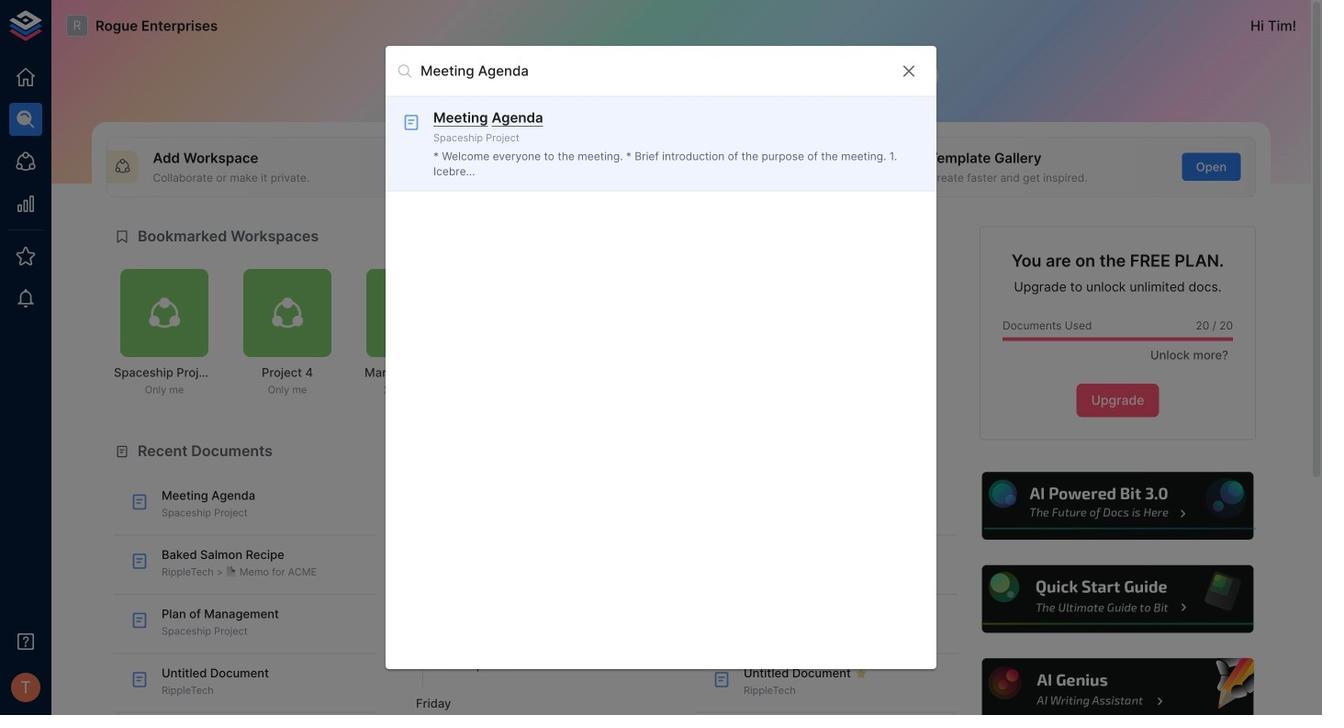 Task type: locate. For each thing, give the bounding box(es) containing it.
help image
[[980, 470, 1256, 543], [980, 563, 1256, 636], [980, 656, 1256, 715]]

0 vertical spatial help image
[[980, 470, 1256, 543]]

2 help image from the top
[[980, 563, 1256, 636]]

dialog
[[386, 46, 937, 669]]

1 vertical spatial help image
[[980, 563, 1256, 636]]

3 help image from the top
[[980, 656, 1256, 715]]

2 vertical spatial help image
[[980, 656, 1256, 715]]



Task type: describe. For each thing, give the bounding box(es) containing it.
Search documents, folders and workspaces... text field
[[421, 57, 885, 85]]

1 help image from the top
[[980, 470, 1256, 543]]



Task type: vqa. For each thing, say whether or not it's contained in the screenshot.
the middle help image
yes



